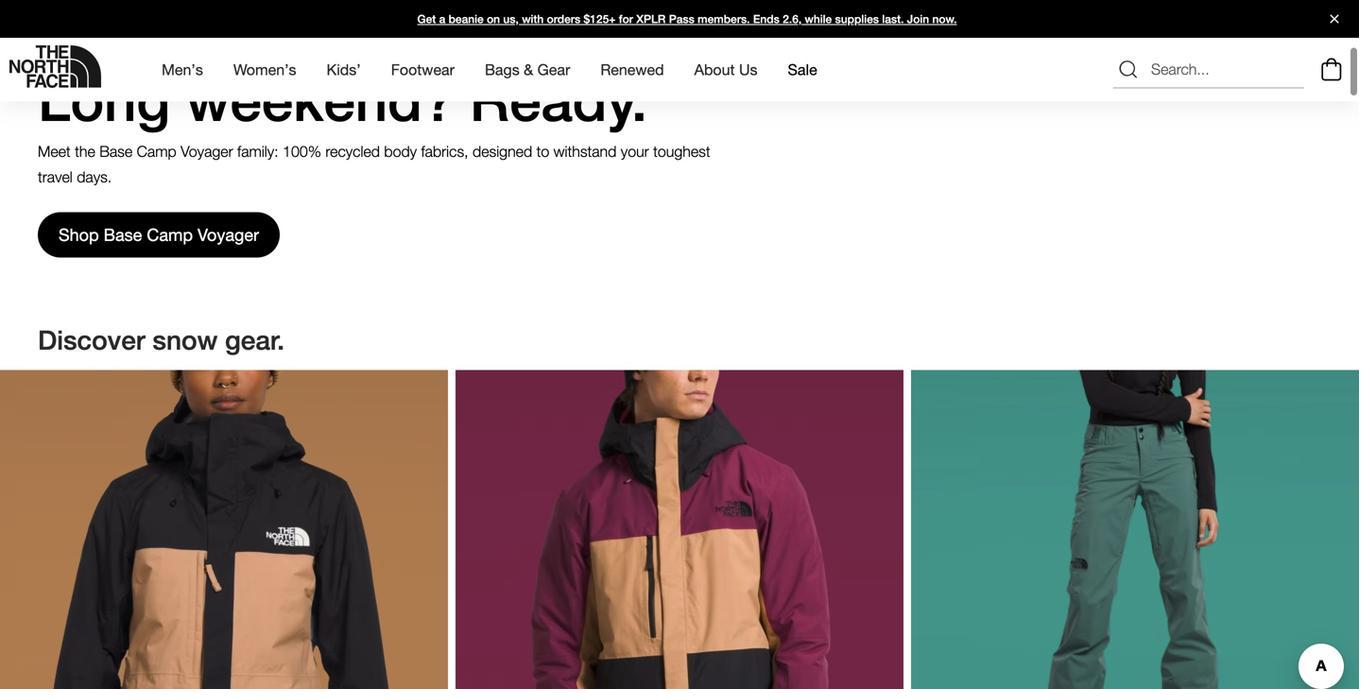 Task type: vqa. For each thing, say whether or not it's contained in the screenshot.
The
yes



Task type: locate. For each thing, give the bounding box(es) containing it.
0 vertical spatial voyager
[[181, 143, 233, 161]]

view cart image
[[1317, 56, 1348, 84]]

your
[[621, 143, 649, 161]]

1 vertical spatial base
[[104, 225, 142, 245]]

camp right shop
[[147, 225, 193, 245]]

base right shop
[[104, 225, 142, 245]]

close image
[[1323, 15, 1348, 23]]

camp inside 'link'
[[147, 225, 193, 245]]

recycled
[[326, 143, 380, 161]]

kids' link
[[327, 44, 361, 95]]

shop base camp voyager link
[[38, 212, 280, 258]]

voyager left family:
[[181, 143, 233, 161]]

bags & gear link
[[485, 44, 571, 95]]

100%
[[283, 143, 322, 161]]

meet
[[38, 143, 71, 161]]

search all image
[[1118, 58, 1141, 81]]

0 vertical spatial camp
[[137, 143, 177, 161]]

travel
[[38, 168, 73, 186]]

family:
[[237, 143, 279, 161]]

gear
[[538, 61, 571, 79]]

2.6,
[[783, 12, 802, 26]]

camp
[[137, 143, 177, 161], [147, 225, 193, 245]]

Search search field
[[1114, 51, 1305, 89]]

voyager
[[181, 143, 233, 161], [198, 225, 259, 245]]

0 vertical spatial base
[[99, 143, 133, 161]]

designed
[[473, 143, 533, 161]]

sale
[[788, 61, 818, 79]]

bags
[[485, 61, 520, 79]]

1 vertical spatial voyager
[[198, 225, 259, 245]]

the north face home page image
[[9, 45, 101, 88]]

discover
[[38, 324, 145, 356]]

voyager inside shop base camp voyager 'link'
[[198, 225, 259, 245]]

&
[[524, 61, 534, 79]]

us
[[740, 61, 758, 79]]

studio shot of a woman in a jacket from the north face. image
[[0, 370, 448, 689]]

base
[[99, 143, 133, 161], [104, 225, 142, 245]]

about us link
[[695, 44, 758, 95]]

long weekend? ready. meet the base camp voyager family: 100% recycled body fabrics, designed to withstand your toughest travel days.
[[38, 67, 711, 186]]

base right the
[[99, 143, 133, 161]]

$125+
[[584, 12, 616, 26]]

join
[[908, 12, 930, 26]]

camp right the
[[137, 143, 177, 161]]

men's link
[[162, 44, 203, 95]]

members.
[[698, 12, 750, 26]]

women's link
[[233, 44, 297, 95]]

footwear
[[391, 61, 455, 79]]

beanie
[[449, 12, 484, 26]]

a
[[439, 12, 446, 26]]

about
[[695, 61, 735, 79]]

ends
[[754, 12, 780, 26]]

studio shot of a woman in pants from the north face. image
[[912, 370, 1360, 689]]

to
[[537, 143, 550, 161]]

body
[[384, 143, 417, 161]]

shop base camp voyager
[[59, 225, 259, 245]]

get a beanie on us, with orders $125+ for xplr pass members. ends 2.6, while supplies last. join now.
[[418, 12, 958, 26]]

xplr
[[637, 12, 666, 26]]

voyager down family:
[[198, 225, 259, 245]]

footwear link
[[391, 44, 455, 95]]

1 vertical spatial camp
[[147, 225, 193, 245]]



Task type: describe. For each thing, give the bounding box(es) containing it.
women's
[[233, 61, 297, 79]]

stop motion studio gift of a base camp voyager from the north face getting loaded with gear. image
[[0, 0, 1360, 39]]

fabrics,
[[421, 143, 469, 161]]

camp inside long weekend? ready. meet the base camp voyager family: 100% recycled body fabrics, designed to withstand your toughest travel days.
[[137, 143, 177, 161]]

bags & gear
[[485, 61, 571, 79]]

gear.
[[225, 324, 285, 356]]

us,
[[504, 12, 519, 26]]

days.
[[77, 168, 112, 186]]

renewed
[[601, 61, 664, 79]]

on
[[487, 12, 500, 26]]

studio shot of a man in a jacket from the north face. image
[[456, 370, 904, 689]]

orders
[[547, 12, 581, 26]]

get
[[418, 12, 436, 26]]

weekend?
[[186, 67, 454, 134]]

shop
[[59, 225, 99, 245]]

ready.
[[470, 67, 648, 134]]

discover snow gear.
[[38, 324, 285, 356]]

voyager inside long weekend? ready. meet the base camp voyager family: 100% recycled body fabrics, designed to withstand your toughest travel days.
[[181, 143, 233, 161]]

withstand
[[554, 143, 617, 161]]

renewed link
[[601, 44, 664, 95]]

last.
[[883, 12, 905, 26]]

toughest
[[654, 143, 711, 161]]

long
[[38, 67, 170, 134]]

for
[[619, 12, 634, 26]]

sale link
[[788, 44, 818, 95]]

base inside 'link'
[[104, 225, 142, 245]]

about us
[[695, 61, 758, 79]]

supplies
[[836, 12, 880, 26]]

base inside long weekend? ready. meet the base camp voyager family: 100% recycled body fabrics, designed to withstand your toughest travel days.
[[99, 143, 133, 161]]

get a beanie on us, with orders $125+ for xplr pass members. ends 2.6, while supplies last. join now. link
[[0, 0, 1360, 38]]

pass
[[669, 12, 695, 26]]

kids'
[[327, 61, 361, 79]]

the
[[75, 143, 95, 161]]

with
[[522, 12, 544, 26]]

snow
[[153, 324, 218, 356]]

now.
[[933, 12, 958, 26]]

men's
[[162, 61, 203, 79]]

while
[[805, 12, 832, 26]]



